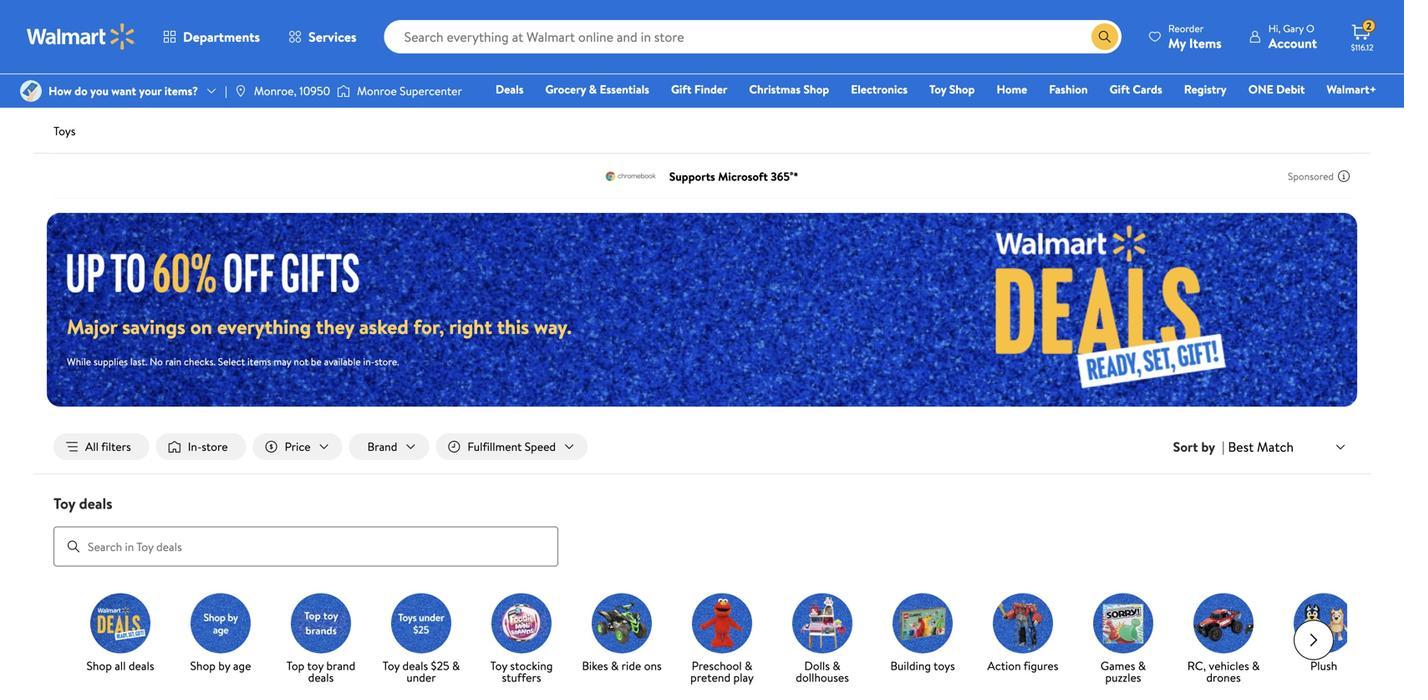 Task type: vqa. For each thing, say whether or not it's contained in the screenshot.
30 in CHINET CHINET CLASSIC® PREMIUM DISPOSABLE PAPER PLATTERS, WHITE, 12 ⅝ X 10", 30 COUNT
no



Task type: describe. For each thing, give the bounding box(es) containing it.
shop all deals
[[86, 658, 154, 675]]

home link
[[989, 80, 1035, 98]]

age
[[233, 658, 251, 675]]

puzzles
[[1105, 670, 1141, 686]]

best
[[1228, 438, 1254, 456]]

brand
[[326, 658, 355, 675]]

toy stocking stuffers
[[490, 658, 553, 686]]

search image
[[67, 541, 80, 554]]

0 vertical spatial |
[[225, 83, 227, 99]]

stuffers
[[502, 670, 541, 686]]

all filters button
[[53, 434, 149, 461]]

monroe, 10950
[[254, 83, 330, 99]]

toy shop link
[[922, 80, 983, 98]]

vehicles
[[1209, 658, 1249, 675]]

ons
[[644, 658, 662, 675]]

deals inside search field
[[79, 494, 112, 515]]

available
[[324, 355, 361, 369]]

action figures link
[[980, 594, 1067, 676]]

my
[[1168, 34, 1186, 52]]

deals inside the "top toy brand deals"
[[308, 670, 334, 686]]

preschool & pretend play link
[[679, 594, 766, 688]]

& for games
[[1138, 658, 1146, 675]]

fashion link
[[1042, 80, 1095, 98]]

toy for toy deals $25 & under
[[383, 658, 400, 675]]

Search search field
[[384, 20, 1122, 53]]

grocery
[[545, 81, 586, 97]]

christmas shop link
[[742, 80, 837, 98]]

on
[[190, 313, 212, 341]]

savings
[[122, 313, 185, 341]]

toy for toy stocking stuffers
[[490, 658, 507, 675]]

games and puzzles image
[[1093, 594, 1153, 654]]

shop by age image
[[191, 594, 251, 654]]

grocery & essentials link
[[538, 80, 657, 98]]

sort and filter section element
[[33, 420, 1371, 474]]

shop right "christmas"
[[804, 81, 829, 97]]

toy
[[307, 658, 324, 675]]

items
[[247, 355, 271, 369]]

store.
[[375, 355, 399, 369]]

electronics
[[851, 81, 908, 97]]

gift finder link
[[664, 80, 735, 98]]

games
[[1101, 658, 1135, 675]]

services button
[[274, 17, 371, 57]]

by for sort
[[1201, 438, 1215, 456]]

in-store
[[188, 439, 228, 455]]

games & puzzles
[[1101, 658, 1146, 686]]

 image for monroe, 10950
[[234, 84, 247, 98]]

in-
[[363, 355, 375, 369]]

reorder my items
[[1168, 21, 1222, 52]]

pretend
[[690, 670, 731, 686]]

while supplies last. no rain checks. select items may not be available in-store.
[[67, 355, 399, 369]]

checks.
[[184, 355, 216, 369]]

search icon image
[[1098, 30, 1112, 43]]

2
[[1366, 19, 1372, 33]]

bikes & ride ons
[[582, 658, 662, 675]]

for,
[[413, 313, 444, 341]]

preschool
[[692, 658, 742, 675]]

 image for how do you want your items?
[[20, 80, 42, 102]]

$116.12
[[1351, 42, 1374, 53]]

toy stocking stuffers link
[[478, 594, 565, 688]]

shop by age
[[190, 658, 251, 675]]

Toy deals search field
[[33, 494, 1371, 567]]

& for preschool
[[745, 658, 753, 675]]

they
[[316, 313, 354, 341]]

christmas shop
[[749, 81, 829, 97]]

toy deals $25 & under link
[[378, 594, 465, 688]]

supercenter
[[400, 83, 462, 99]]

under
[[407, 670, 436, 686]]

fashion
[[1049, 81, 1088, 97]]

rc, vehicles & drones link
[[1180, 594, 1267, 688]]

services
[[309, 28, 357, 46]]

Walmart Site-Wide search field
[[384, 20, 1122, 53]]

price button
[[253, 434, 342, 461]]

all
[[115, 658, 126, 675]]

monroe supercenter
[[357, 83, 462, 99]]

toy for toy shop
[[930, 81, 946, 97]]

all filters
[[85, 439, 131, 455]]

rain
[[165, 355, 182, 369]]

best match button
[[1225, 436, 1351, 458]]

brand button
[[349, 434, 429, 461]]

account
[[1269, 34, 1317, 52]]

ride
[[622, 658, 641, 675]]

gift cards
[[1110, 81, 1162, 97]]

shop inside "link"
[[949, 81, 975, 97]]

deals right all at the bottom left
[[129, 658, 154, 675]]

building
[[890, 658, 931, 675]]

brand
[[367, 439, 397, 455]]

sponsored
[[1288, 169, 1334, 183]]

shop left age
[[190, 658, 216, 675]]

$25
[[431, 658, 449, 675]]

all
[[85, 439, 99, 455]]

0 horizontal spatial walmart black friday deals for days image
[[67, 251, 374, 293]]

play
[[733, 670, 754, 686]]

major
[[67, 313, 117, 341]]

gift for gift finder
[[671, 81, 692, 97]]

& for grocery
[[589, 81, 597, 97]]



Task type: locate. For each thing, give the bounding box(es) containing it.
how
[[48, 83, 72, 99]]

 image left monroe,
[[234, 84, 247, 98]]

shop
[[804, 81, 829, 97], [949, 81, 975, 97], [86, 658, 112, 675], [190, 658, 216, 675]]

your
[[139, 83, 162, 99]]

bikes
[[582, 658, 608, 675]]

1 gift from the left
[[671, 81, 692, 97]]

|
[[225, 83, 227, 99], [1222, 438, 1225, 456]]

shop by age link
[[177, 594, 264, 676]]

departments
[[183, 28, 260, 46]]

1 horizontal spatial  image
[[234, 84, 247, 98]]

& for bikes
[[611, 658, 619, 675]]

preschool toys image
[[692, 594, 752, 654]]

select
[[218, 355, 245, 369]]

gift finder
[[671, 81, 727, 97]]

& inside "games & puzzles"
[[1138, 658, 1146, 675]]

fulfillment
[[468, 439, 522, 455]]

top
[[286, 658, 305, 675]]

0 horizontal spatial  image
[[20, 80, 42, 102]]

1 vertical spatial by
[[218, 658, 230, 675]]

stocking
[[510, 658, 553, 675]]

plush toys image
[[1294, 594, 1354, 654]]

departments button
[[149, 17, 274, 57]]

& right dolls
[[833, 658, 841, 675]]

| right items?
[[225, 83, 227, 99]]

& inside "toy deals $25 & under"
[[452, 658, 460, 675]]

1 vertical spatial |
[[1222, 438, 1225, 456]]

gift
[[671, 81, 692, 97], [1110, 81, 1130, 97]]

bikes & ride ons link
[[578, 594, 665, 676]]

deals left the $25
[[403, 658, 428, 675]]

essentials
[[600, 81, 649, 97]]

& right games
[[1138, 658, 1146, 675]]

o
[[1306, 21, 1315, 36]]

rc, vehicles & drones
[[1188, 658, 1260, 686]]

sort by |
[[1173, 438, 1225, 456]]

toy
[[930, 81, 946, 97], [53, 494, 75, 515], [383, 658, 400, 675], [490, 658, 507, 675]]

match
[[1257, 438, 1294, 456]]

toy up 'search' image
[[53, 494, 75, 515]]

& right preschool
[[745, 658, 753, 675]]

top toy brand deals
[[286, 658, 355, 686]]

supplies
[[94, 355, 128, 369]]

want
[[111, 83, 136, 99]]

building toys link
[[879, 594, 966, 676]]

& inside preschool & pretend play
[[745, 658, 753, 675]]

top toy brand deals link
[[278, 594, 364, 688]]

filters
[[101, 439, 131, 455]]

shop all deals link
[[77, 594, 164, 676]]

speed
[[525, 439, 556, 455]]

& left ride
[[611, 658, 619, 675]]

fulfillment speed button
[[436, 434, 588, 461]]

ride-on toys image
[[592, 594, 652, 654]]

be
[[311, 355, 322, 369]]

toys under 25 dollars image
[[391, 594, 451, 654]]

building toys
[[890, 658, 955, 675]]

& inside rc, vehicles & drones
[[1252, 658, 1260, 675]]

preschool & pretend play
[[690, 658, 754, 686]]

& right grocery
[[589, 81, 597, 97]]

toy inside toy stocking stuffers
[[490, 658, 507, 675]]

action figures
[[988, 658, 1059, 675]]

reorder
[[1168, 21, 1204, 36]]

finder
[[694, 81, 727, 97]]

&
[[589, 81, 597, 97], [452, 658, 460, 675], [611, 658, 619, 675], [745, 658, 753, 675], [833, 658, 841, 675], [1138, 658, 1146, 675], [1252, 658, 1260, 675]]

monroe
[[357, 83, 397, 99]]

shop all deals image
[[90, 594, 150, 654]]

radio-controlled, vehicles and drones image
[[1194, 594, 1254, 654]]

grocery & essentials
[[545, 81, 649, 97]]

not
[[294, 355, 308, 369]]

in-
[[188, 439, 202, 455]]

 image
[[337, 83, 350, 99]]

way.
[[534, 313, 572, 341]]

10950
[[299, 83, 330, 99]]

plush link
[[1281, 594, 1367, 676]]

walmart+ link
[[1319, 80, 1384, 98]]

plush
[[1311, 658, 1337, 675]]

dollhouses
[[796, 670, 849, 686]]

in-store button
[[156, 434, 246, 461]]

registry link
[[1177, 80, 1234, 98]]

& inside dolls & dollhouses
[[833, 658, 841, 675]]

shop left all at the bottom left
[[86, 658, 112, 675]]

toy inside "toy deals $25 & under"
[[383, 658, 400, 675]]

deals right top
[[308, 670, 334, 686]]

toy inside "link"
[[930, 81, 946, 97]]

by right sort
[[1201, 438, 1215, 456]]

cards
[[1133, 81, 1162, 97]]

& right vehicles
[[1252, 658, 1260, 675]]

0 horizontal spatial by
[[218, 658, 230, 675]]

action figures image
[[993, 594, 1053, 654]]

dolls & dollhouses
[[796, 658, 849, 686]]

christmas
[[749, 81, 801, 97]]

one
[[1249, 81, 1274, 97]]

by left age
[[218, 658, 230, 675]]

monroe,
[[254, 83, 297, 99]]

toy stocking stuffers image
[[491, 594, 552, 654]]

 image left how
[[20, 80, 42, 102]]

0 horizontal spatial |
[[225, 83, 227, 99]]

by inside sort and filter section element
[[1201, 438, 1215, 456]]

registry
[[1184, 81, 1227, 97]]

0 vertical spatial by
[[1201, 438, 1215, 456]]

deals link
[[488, 80, 531, 98]]

Search in Toy deals search field
[[53, 527, 558, 567]]

dolls and dollhouses image
[[792, 594, 853, 654]]

walmart image
[[27, 23, 135, 50]]

by for shop
[[218, 658, 230, 675]]

1 horizontal spatial gift
[[1110, 81, 1130, 97]]

do
[[75, 83, 88, 99]]

0 horizontal spatial gift
[[671, 81, 692, 97]]

you
[[90, 83, 109, 99]]

may
[[274, 355, 291, 369]]

shop left the home
[[949, 81, 975, 97]]

top toy brand deals image
[[291, 594, 351, 654]]

building toys image
[[893, 594, 953, 654]]

sort
[[1173, 438, 1198, 456]]

 image
[[20, 80, 42, 102], [234, 84, 247, 98]]

asked
[[359, 313, 409, 341]]

1 horizontal spatial |
[[1222, 438, 1225, 456]]

2 gift from the left
[[1110, 81, 1130, 97]]

| inside sort and filter section element
[[1222, 438, 1225, 456]]

while
[[67, 355, 91, 369]]

deals
[[496, 81, 524, 97]]

store
[[202, 439, 228, 455]]

last.
[[130, 355, 147, 369]]

gift left cards
[[1110, 81, 1130, 97]]

walmart black friday deals for days image
[[880, 213, 1357, 407], [67, 251, 374, 293]]

& right the $25
[[452, 658, 460, 675]]

debit
[[1276, 81, 1305, 97]]

next slide for chipmodulewithimages list image
[[1294, 621, 1334, 661]]

gift for gift cards
[[1110, 81, 1130, 97]]

action
[[988, 658, 1021, 675]]

games & puzzles link
[[1080, 594, 1167, 688]]

1 horizontal spatial by
[[1201, 438, 1215, 456]]

hi, gary o account
[[1269, 21, 1317, 52]]

deals inside "toy deals $25 & under"
[[403, 658, 428, 675]]

toy right electronics
[[930, 81, 946, 97]]

& for dolls
[[833, 658, 841, 675]]

gary
[[1283, 21, 1304, 36]]

gift left finder
[[671, 81, 692, 97]]

1 horizontal spatial walmart black friday deals for days image
[[880, 213, 1357, 407]]

toy left under
[[383, 658, 400, 675]]

no
[[150, 355, 163, 369]]

dolls
[[804, 658, 830, 675]]

| left best
[[1222, 438, 1225, 456]]

toy inside search field
[[53, 494, 75, 515]]

toy left stocking
[[490, 658, 507, 675]]

deals up 'search' image
[[79, 494, 112, 515]]

toy for toy deals
[[53, 494, 75, 515]]



